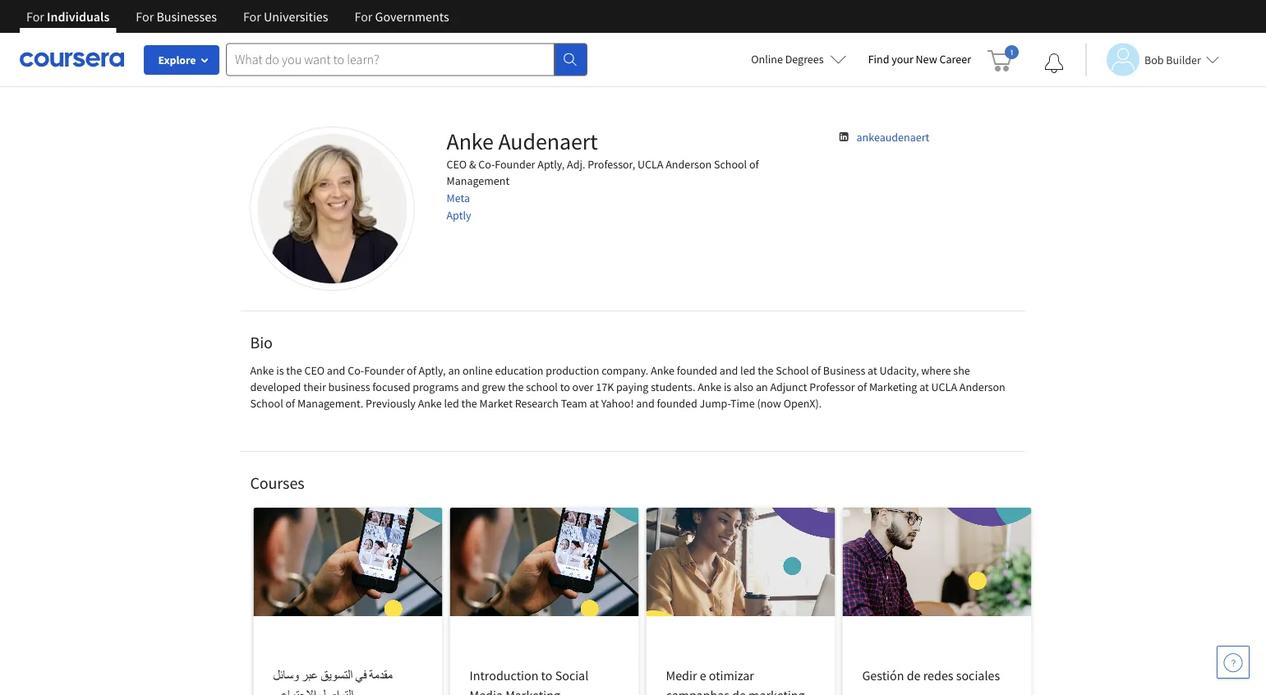 Task type: vqa. For each thing, say whether or not it's contained in the screenshot.
rightmost THE PROGRESS
no



Task type: locate. For each thing, give the bounding box(es) containing it.
0 vertical spatial co-
[[479, 157, 495, 172]]

1 vertical spatial to
[[541, 667, 553, 684]]

aptly, down the audenaert
[[538, 157, 565, 172]]

openx).
[[784, 396, 822, 411]]

for for businesses
[[136, 8, 154, 25]]

at down the 17k
[[590, 396, 599, 411]]

ucla right the professor,
[[638, 157, 664, 172]]

0 horizontal spatial to
[[541, 667, 553, 684]]

0 vertical spatial led
[[741, 363, 756, 378]]

founded
[[677, 363, 718, 378], [657, 396, 698, 411]]

help center image
[[1224, 653, 1244, 672]]

1 vertical spatial ucla
[[932, 380, 958, 395]]

2 horizontal spatial school
[[776, 363, 809, 378]]

for
[[26, 8, 44, 25], [136, 8, 154, 25], [243, 8, 261, 25], [355, 8, 373, 25]]

1 horizontal spatial founder
[[495, 157, 536, 172]]

0 vertical spatial is
[[276, 363, 284, 378]]

online degrees
[[752, 52, 824, 67]]

0 horizontal spatial ucla
[[638, 157, 664, 172]]

gestión
[[863, 667, 905, 684]]

redes
[[924, 667, 954, 684]]

the
[[286, 363, 302, 378], [758, 363, 774, 378], [508, 380, 524, 395], [462, 396, 477, 411]]

1 vertical spatial anderson
[[960, 380, 1006, 395]]

de inside medir e otimizar campanhas de marketin
[[733, 687, 746, 695]]

1 vertical spatial co-
[[348, 363, 364, 378]]

aptly, inside "anke audenaert ceo & co-founder aptly, adj. professor, ucla anderson school of management meta aptly"
[[538, 157, 565, 172]]

3 for from the left
[[243, 8, 261, 25]]

sociales
[[957, 667, 1001, 684]]

ceo left & at the left top of page
[[447, 157, 467, 172]]

1 for from the left
[[26, 8, 44, 25]]

1 vertical spatial marketing
[[506, 687, 561, 695]]

at down where
[[920, 380, 930, 395]]

1 horizontal spatial to
[[560, 380, 570, 395]]

and down online
[[461, 380, 480, 395]]

ucla
[[638, 157, 664, 172], [932, 380, 958, 395]]

audenaert
[[498, 127, 598, 156]]

2 for from the left
[[136, 8, 154, 25]]

0 vertical spatial aptly,
[[538, 157, 565, 172]]

1 horizontal spatial is
[[724, 380, 732, 395]]

1 vertical spatial ceo
[[304, 363, 325, 378]]

0 vertical spatial founder
[[495, 157, 536, 172]]

founder
[[495, 157, 536, 172], [364, 363, 405, 378]]

anderson right the professor,
[[666, 157, 712, 172]]

0 vertical spatial school
[[714, 157, 747, 172]]

marketing
[[870, 380, 918, 395], [506, 687, 561, 695]]

0 vertical spatial de
[[907, 667, 921, 684]]

1 horizontal spatial anderson
[[960, 380, 1006, 395]]

for left universities
[[243, 8, 261, 25]]

marketing down introduction
[[506, 687, 561, 695]]

anderson
[[666, 157, 712, 172], [960, 380, 1006, 395]]

co-
[[479, 157, 495, 172], [348, 363, 364, 378]]

0 vertical spatial marketing
[[870, 380, 918, 395]]

1 horizontal spatial aptly,
[[538, 157, 565, 172]]

0 vertical spatial at
[[868, 363, 878, 378]]

co- right & at the left top of page
[[479, 157, 495, 172]]

to
[[560, 380, 570, 395], [541, 667, 553, 684]]

2 vertical spatial school
[[250, 396, 283, 411]]

4 for from the left
[[355, 8, 373, 25]]

1 vertical spatial aptly,
[[419, 363, 446, 378]]

at
[[868, 363, 878, 378], [920, 380, 930, 395], [590, 396, 599, 411]]

مقدمة في التسويق عبر وسائل التواصل الاجتماعي link
[[254, 508, 443, 695]]

co- up business
[[348, 363, 364, 378]]

0 vertical spatial anderson
[[666, 157, 712, 172]]

0 horizontal spatial aptly,
[[419, 363, 446, 378]]

led
[[741, 363, 756, 378], [444, 396, 459, 411]]

(now
[[757, 396, 782, 411]]

degrees
[[786, 52, 824, 67]]

school
[[714, 157, 747, 172], [776, 363, 809, 378], [250, 396, 283, 411]]

founder down the audenaert
[[495, 157, 536, 172]]

marketing down udacity,
[[870, 380, 918, 395]]

the down education
[[508, 380, 524, 395]]

0 vertical spatial ceo
[[447, 157, 467, 172]]

0 horizontal spatial is
[[276, 363, 284, 378]]

for individuals
[[26, 8, 110, 25]]

led up also
[[741, 363, 756, 378]]

is left also
[[724, 380, 732, 395]]

school inside "anke audenaert ceo & co-founder aptly, adj. professor, ucla anderson school of management meta aptly"
[[714, 157, 747, 172]]

research
[[515, 396, 559, 411]]

ucla inside 'anke is the ceo and co-founder of aptly, an online education production company. anke founded and led the school of business at udacity, where she developed their business focused programs and grew the school to over 17k paying students. anke is also an adjunct professor of marketing at ucla anderson school of management. previously anke led the market research team at yahoo! and founded jump-time (now openx).'
[[932, 380, 958, 395]]

aptly, up programs
[[419, 363, 446, 378]]

show notifications image
[[1045, 53, 1065, 73]]

founded down students.
[[657, 396, 698, 411]]

1 horizontal spatial an
[[756, 380, 768, 395]]

ceo inside "anke audenaert ceo & co-founder aptly, adj. professor, ucla anderson school of management meta aptly"
[[447, 157, 467, 172]]

adj.
[[567, 157, 586, 172]]

0 horizontal spatial de
[[733, 687, 746, 695]]

co- inside 'anke is the ceo and co-founder of aptly, an online education production company. anke founded and led the school of business at udacity, where she developed their business focused programs and grew the school to over 17k paying students. anke is also an adjunct professor of marketing at ucla anderson school of management. previously anke led the market research team at yahoo! and founded jump-time (now openx).'
[[348, 363, 364, 378]]

coursera image
[[20, 46, 124, 73]]

led down programs
[[444, 396, 459, 411]]

online
[[463, 363, 493, 378]]

1 horizontal spatial co-
[[479, 157, 495, 172]]

banner navigation
[[13, 0, 463, 33]]

1 horizontal spatial ceo
[[447, 157, 467, 172]]

0 horizontal spatial led
[[444, 396, 459, 411]]

0 vertical spatial ucla
[[638, 157, 664, 172]]

an up the (now on the bottom right of page
[[756, 380, 768, 395]]

the left 'market'
[[462, 396, 477, 411]]

0 horizontal spatial founder
[[364, 363, 405, 378]]

anderson inside 'anke is the ceo and co-founder of aptly, an online education production company. anke founded and led the school of business at udacity, where she developed their business focused programs and grew the school to over 17k paying students. anke is also an adjunct professor of marketing at ucla anderson school of management. previously anke led the market research team at yahoo! and founded jump-time (now openx).'
[[960, 380, 1006, 395]]

shopping cart: 1 item image
[[988, 45, 1019, 72]]

company.
[[602, 363, 649, 378]]

for for governments
[[355, 8, 373, 25]]

is up developed
[[276, 363, 284, 378]]

0 horizontal spatial anderson
[[666, 157, 712, 172]]

for left governments
[[355, 8, 373, 25]]

otimizar
[[709, 667, 754, 684]]

to left social
[[541, 667, 553, 684]]

None search field
[[226, 43, 588, 76]]

for left businesses
[[136, 8, 154, 25]]

campanhas
[[666, 687, 730, 695]]

1 vertical spatial school
[[776, 363, 809, 378]]

focused
[[373, 380, 411, 395]]

find your new career link
[[860, 49, 980, 70]]

ucla down where
[[932, 380, 958, 395]]

anderson down she on the bottom right
[[960, 380, 1006, 395]]

professor,
[[588, 157, 636, 172]]

1 horizontal spatial de
[[907, 667, 921, 684]]

في
[[356, 667, 367, 684]]

for for universities
[[243, 8, 261, 25]]

1 horizontal spatial ucla
[[932, 380, 958, 395]]

previously
[[366, 396, 416, 411]]

business
[[824, 363, 866, 378]]

anke audenaert ceo & co-founder aptly, adj. professor, ucla anderson school of management meta aptly
[[447, 127, 759, 223]]

an left online
[[448, 363, 460, 378]]

to inside 'anke is the ceo and co-founder of aptly, an online education production company. anke founded and led the school of business at udacity, where she developed their business focused programs and grew the school to over 17k paying students. anke is also an adjunct professor of marketing at ucla anderson school of management. previously anke led the market research team at yahoo! and founded jump-time (now openx).'
[[560, 380, 570, 395]]

1 vertical spatial led
[[444, 396, 459, 411]]

2 horizontal spatial at
[[920, 380, 930, 395]]

anke up & at the left top of page
[[447, 127, 494, 156]]

anke up developed
[[250, 363, 274, 378]]

عبر
[[302, 667, 318, 684]]

ceo
[[447, 157, 467, 172], [304, 363, 325, 378]]

0 horizontal spatial co-
[[348, 363, 364, 378]]

ankeaudenaert
[[857, 130, 930, 145]]

courses
[[250, 473, 305, 494]]

for businesses
[[136, 8, 217, 25]]

team
[[561, 396, 587, 411]]

is
[[276, 363, 284, 378], [724, 380, 732, 395]]

for for individuals
[[26, 8, 44, 25]]

meta
[[447, 191, 470, 206]]

2 vertical spatial at
[[590, 396, 599, 411]]

media
[[470, 687, 503, 695]]

1 vertical spatial de
[[733, 687, 746, 695]]

at left udacity,
[[868, 363, 878, 378]]

1 vertical spatial founder
[[364, 363, 405, 378]]

for governments
[[355, 8, 449, 25]]

aptly,
[[538, 157, 565, 172], [419, 363, 446, 378]]

founder up focused
[[364, 363, 405, 378]]

and
[[327, 363, 346, 378], [720, 363, 738, 378], [461, 380, 480, 395], [636, 396, 655, 411]]

business
[[328, 380, 370, 395]]

مقدمة
[[369, 667, 393, 684]]

de
[[907, 667, 921, 684], [733, 687, 746, 695]]

0 horizontal spatial school
[[250, 396, 283, 411]]

1 horizontal spatial school
[[714, 157, 747, 172]]

ceo up their
[[304, 363, 325, 378]]

marketing inside introduction to social media marketing
[[506, 687, 561, 695]]

individuals
[[47, 8, 110, 25]]

0 vertical spatial to
[[560, 380, 570, 395]]

0 vertical spatial an
[[448, 363, 460, 378]]

aptly link
[[447, 208, 471, 223]]

de down "otimizar" on the bottom right of the page
[[733, 687, 746, 695]]

de left redes
[[907, 667, 921, 684]]

1 horizontal spatial led
[[741, 363, 756, 378]]

anke
[[447, 127, 494, 156], [250, 363, 274, 378], [651, 363, 675, 378], [698, 380, 722, 395], [418, 396, 442, 411]]

to left "over"
[[560, 380, 570, 395]]

find your new career
[[869, 52, 972, 67]]

0 horizontal spatial marketing
[[506, 687, 561, 695]]

founded up students.
[[677, 363, 718, 378]]

the up adjunct
[[758, 363, 774, 378]]

an
[[448, 363, 460, 378], [756, 380, 768, 395]]

1 horizontal spatial marketing
[[870, 380, 918, 395]]

1 vertical spatial founded
[[657, 396, 698, 411]]

for left individuals
[[26, 8, 44, 25]]

0 horizontal spatial ceo
[[304, 363, 325, 378]]

ceo inside 'anke is the ceo and co-founder of aptly, an online education production company. anke founded and led the school of business at udacity, where she developed their business focused programs and grew the school to over 17k paying students. anke is also an adjunct professor of marketing at ucla anderson school of management. previously anke led the market research team at yahoo! and founded jump-time (now openx).'
[[304, 363, 325, 378]]

0 vertical spatial founded
[[677, 363, 718, 378]]

What do you want to learn? text field
[[226, 43, 555, 76]]



Task type: describe. For each thing, give the bounding box(es) containing it.
co- inside "anke audenaert ceo & co-founder aptly, adj. professor, ucla anderson school of management meta aptly"
[[479, 157, 495, 172]]

anke inside "anke audenaert ceo & co-founder aptly, adj. professor, ucla anderson school of management meta aptly"
[[447, 127, 494, 156]]

founder inside "anke audenaert ceo & co-founder aptly, adj. professor, ucla anderson school of management meta aptly"
[[495, 157, 536, 172]]

new
[[916, 52, 938, 67]]

aptly, inside 'anke is the ceo and co-founder of aptly, an online education production company. anke founded and led the school of business at udacity, where she developed their business focused programs and grew the school to over 17k paying students. anke is also an adjunct professor of marketing at ucla anderson school of management. previously anke led the market research team at yahoo! and founded jump-time (now openx).'
[[419, 363, 446, 378]]

grew
[[482, 380, 506, 395]]

medir e otimizar campanhas de marketin link
[[647, 508, 836, 695]]

anke down programs
[[418, 396, 442, 411]]

explore
[[158, 53, 196, 67]]

0 horizontal spatial at
[[590, 396, 599, 411]]

and up also
[[720, 363, 738, 378]]

anke up jump-
[[698, 380, 722, 395]]

social
[[555, 667, 589, 684]]

school
[[526, 380, 558, 395]]

1 vertical spatial at
[[920, 380, 930, 395]]

gestión de redes sociales
[[863, 667, 1001, 684]]

marketing inside 'anke is the ceo and co-founder of aptly, an online education production company. anke founded and led the school of business at udacity, where she developed their business focused programs and grew the school to over 17k paying students. anke is also an adjunct professor of marketing at ucla anderson school of management. previously anke led the market research team at yahoo! and founded jump-time (now openx).'
[[870, 380, 918, 395]]

jump-
[[700, 396, 731, 411]]

de inside gestión de redes sociales link
[[907, 667, 921, 684]]

also
[[734, 380, 754, 395]]

professor
[[810, 380, 855, 395]]

1 vertical spatial is
[[724, 380, 732, 395]]

&
[[469, 157, 476, 172]]

businesses
[[157, 8, 217, 25]]

التواصل
[[319, 687, 354, 695]]

ucla inside "anke audenaert ceo & co-founder aptly, adj. professor, ucla anderson school of management meta aptly"
[[638, 157, 664, 172]]

التسويق
[[321, 667, 353, 684]]

she
[[954, 363, 971, 378]]

introduction
[[470, 667, 539, 684]]

programs
[[413, 380, 459, 395]]

introduction to social media marketing
[[470, 667, 589, 695]]

online degrees button
[[738, 41, 860, 77]]

founder inside 'anke is the ceo and co-founder of aptly, an online education production company. anke founded and led the school of business at udacity, where she developed their business focused programs and grew the school to over 17k paying students. anke is also an adjunct professor of marketing at ucla anderson school of management. previously anke led the market research team at yahoo! and founded jump-time (now openx).'
[[364, 363, 405, 378]]

builder
[[1167, 52, 1202, 67]]

1 vertical spatial an
[[756, 380, 768, 395]]

aptly
[[447, 208, 471, 223]]

governments
[[375, 8, 449, 25]]

yahoo!
[[602, 396, 634, 411]]

explore button
[[144, 45, 219, 75]]

medir e otimizar campanhas de marketin
[[666, 667, 805, 695]]

management.
[[298, 396, 364, 411]]

anke up students.
[[651, 363, 675, 378]]

for universities
[[243, 8, 328, 25]]

udacity,
[[880, 363, 919, 378]]

where
[[922, 363, 952, 378]]

bob builder button
[[1086, 43, 1220, 76]]

bob
[[1145, 52, 1164, 67]]

the up developed
[[286, 363, 302, 378]]

medir
[[666, 667, 697, 684]]

وسائل
[[273, 667, 299, 684]]

adjunct
[[771, 380, 808, 395]]

17k
[[596, 380, 614, 395]]

bio
[[250, 333, 273, 353]]

paying
[[617, 380, 649, 395]]

to inside introduction to social media marketing
[[541, 667, 553, 684]]

find
[[869, 52, 890, 67]]

anke is the ceo and co-founder of aptly, an online education production company. anke founded and led the school of business at udacity, where she developed their business focused programs and grew the school to over 17k paying students. anke is also an adjunct professor of marketing at ucla anderson school of management. previously anke led the market research team at yahoo! and founded jump-time (now openx).
[[250, 363, 1006, 411]]

management
[[447, 173, 510, 188]]

market
[[480, 396, 513, 411]]

meta link
[[447, 191, 470, 206]]

profile image
[[250, 127, 415, 291]]

e
[[700, 667, 707, 684]]

your
[[892, 52, 914, 67]]

online
[[752, 52, 783, 67]]

introduction to social media marketing link
[[450, 508, 639, 695]]

and down paying
[[636, 396, 655, 411]]

developed
[[250, 380, 301, 395]]

over
[[573, 380, 594, 395]]

of inside "anke audenaert ceo & co-founder aptly, adj. professor, ucla anderson school of management meta aptly"
[[750, 157, 759, 172]]

gestión de redes sociales link
[[843, 508, 1032, 695]]

production
[[546, 363, 600, 378]]

1 horizontal spatial at
[[868, 363, 878, 378]]

bob builder
[[1145, 52, 1202, 67]]

0 horizontal spatial an
[[448, 363, 460, 378]]

ankeaudenaert link
[[857, 130, 930, 145]]

education
[[495, 363, 544, 378]]

الاجتماعي
[[273, 687, 316, 695]]

their
[[303, 380, 326, 395]]

career
[[940, 52, 972, 67]]

anderson inside "anke audenaert ceo & co-founder aptly, adj. professor, ucla anderson school of management meta aptly"
[[666, 157, 712, 172]]

universities
[[264, 8, 328, 25]]

students.
[[651, 380, 696, 395]]

مقدمة في التسويق عبر وسائل التواصل الاجتماعي
[[273, 667, 393, 695]]

time
[[731, 396, 755, 411]]

and up business
[[327, 363, 346, 378]]



